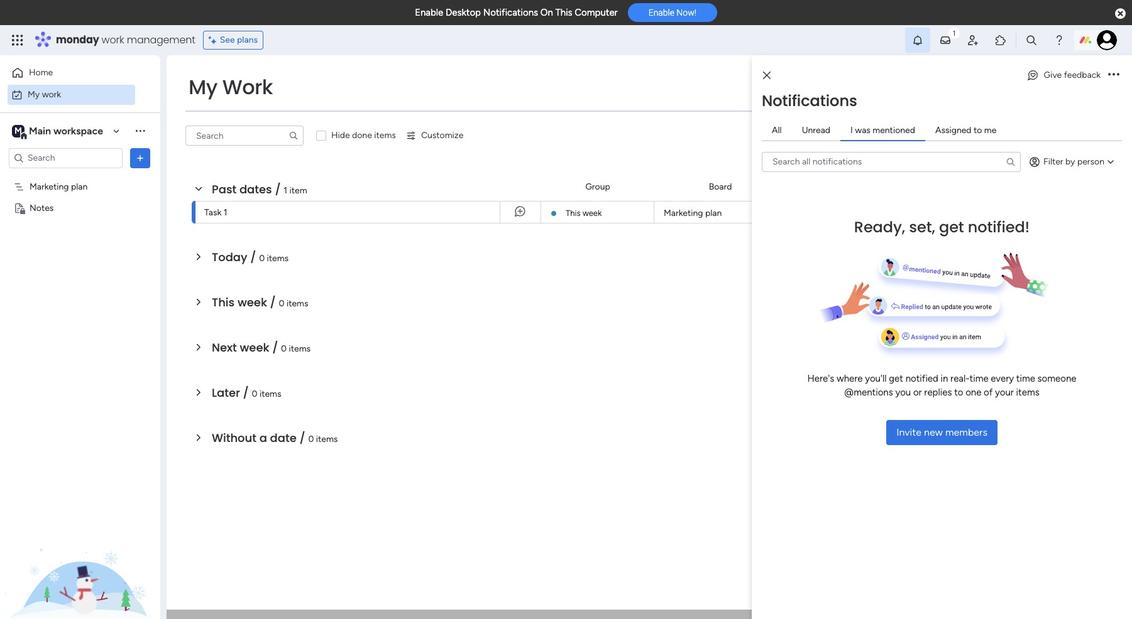 Task type: describe. For each thing, give the bounding box(es) containing it.
0 vertical spatial week
[[583, 209, 602, 218]]

past
[[212, 182, 237, 197]]

done
[[352, 130, 372, 141]]

without
[[212, 431, 256, 446]]

it
[[1014, 207, 1020, 218]]

Search in workspace field
[[26, 151, 105, 165]]

members
[[945, 427, 987, 438]]

task
[[204, 207, 221, 218]]

without a date / 0 items
[[212, 431, 338, 446]]

items inside next week / 0 items
[[289, 344, 311, 355]]

or
[[913, 387, 922, 399]]

notifications inside dialog
[[762, 90, 857, 111]]

replies
[[924, 387, 952, 399]]

desktop
[[446, 7, 481, 18]]

my for my work
[[189, 73, 217, 101]]

/ left 'item'
[[275, 182, 281, 197]]

enable for enable desktop notifications on this computer
[[415, 7, 443, 18]]

enable desktop notifications on this computer
[[415, 7, 618, 18]]

my work
[[28, 89, 61, 100]]

/ right later on the left bottom of page
[[243, 385, 249, 401]]

item
[[290, 185, 307, 196]]

group
[[585, 181, 610, 192]]

give feedback
[[1044, 70, 1101, 80]]

hide
[[331, 130, 350, 141]]

items right done
[[374, 130, 396, 141]]

work for my
[[42, 89, 61, 100]]

give feedback button
[[1021, 65, 1106, 85]]

on
[[540, 7, 553, 18]]

kendall parks image
[[1097, 30, 1117, 50]]

enable for enable now!
[[649, 8, 674, 18]]

0 inside today / 0 items
[[259, 253, 265, 264]]

notified!
[[968, 217, 1030, 237]]

invite new members button
[[886, 420, 998, 445]]

items inside the this week / 0 items
[[287, 299, 308, 309]]

ready,
[[854, 217, 905, 237]]

this week / 0 items
[[212, 295, 308, 311]]

customize button
[[401, 126, 469, 146]]

0 vertical spatial this
[[555, 7, 572, 18]]

dialog containing notifications
[[752, 55, 1132, 620]]

assigned to me
[[935, 125, 997, 135]]

by
[[1066, 156, 1075, 167]]

enable now!
[[649, 8, 696, 18]]

all
[[772, 125, 782, 135]]

Filter dashboard by text search field
[[185, 126, 304, 146]]

past dates / 1 item
[[212, 182, 307, 197]]

notes
[[30, 203, 54, 213]]

person
[[1077, 156, 1104, 167]]

this for this week
[[566, 209, 581, 218]]

you
[[895, 387, 911, 399]]

someone
[[1038, 373, 1076, 384]]

feedback
[[1064, 70, 1101, 80]]

give
[[1044, 70, 1062, 80]]

2 time from the left
[[1016, 373, 1035, 384]]

i was mentioned
[[851, 125, 915, 135]]

work for monday
[[102, 33, 124, 47]]

later / 0 items
[[212, 385, 281, 401]]

of
[[984, 387, 993, 399]]

marketing plan link
[[662, 202, 778, 224]]

1 inside past dates / 1 item
[[284, 185, 287, 196]]

today
[[212, 250, 247, 265]]

1 horizontal spatial options image
[[1108, 71, 1120, 80]]

my work button
[[8, 85, 135, 105]]

task 1
[[204, 207, 227, 218]]

my work
[[189, 73, 273, 101]]

search everything image
[[1025, 34, 1038, 47]]

1 time from the left
[[970, 373, 989, 384]]

search image
[[1006, 157, 1016, 167]]

work
[[222, 73, 273, 101]]

invite new members
[[896, 427, 987, 438]]

mentioned
[[873, 125, 915, 135]]

0 vertical spatial get
[[939, 217, 964, 237]]

items inside without a date / 0 items
[[316, 434, 338, 445]]

next
[[212, 340, 237, 356]]

on
[[1002, 207, 1012, 218]]

was
[[855, 125, 870, 135]]

main
[[29, 125, 51, 137]]

hide done items
[[331, 130, 396, 141]]

m
[[14, 125, 22, 136]]

@mentions
[[844, 387, 893, 399]]

you'll
[[865, 373, 887, 384]]



Task type: vqa. For each thing, say whether or not it's contained in the screenshot.
'Mention' image
no



Task type: locate. For each thing, give the bounding box(es) containing it.
1 image
[[949, 26, 960, 40]]

0 vertical spatial notifications
[[483, 7, 538, 18]]

select product image
[[11, 34, 24, 47]]

see
[[220, 35, 235, 45]]

1
[[284, 185, 287, 196], [224, 207, 227, 218]]

dapulse close image
[[1115, 8, 1126, 20]]

this week
[[566, 209, 602, 218]]

1 horizontal spatial work
[[102, 33, 124, 47]]

me
[[984, 125, 997, 135]]

marketing inside list box
[[30, 181, 69, 192]]

/ right today
[[250, 250, 256, 265]]

1 vertical spatial options image
[[134, 152, 146, 164]]

0 horizontal spatial my
[[28, 89, 40, 100]]

0 inside the this week / 0 items
[[279, 299, 284, 309]]

0 vertical spatial plan
[[71, 181, 88, 192]]

in
[[941, 373, 948, 384]]

1 vertical spatial marketing plan
[[664, 208, 722, 219]]

1 horizontal spatial enable
[[649, 8, 674, 18]]

0 horizontal spatial options image
[[134, 152, 146, 164]]

1 horizontal spatial 1
[[284, 185, 287, 196]]

later
[[212, 385, 240, 401]]

get inside here's where you'll get notified in real-time every time someone @mentions you or replies to one of your items
[[889, 373, 903, 384]]

items
[[374, 130, 396, 141], [267, 253, 289, 264], [287, 299, 308, 309], [289, 344, 311, 355], [1016, 387, 1039, 399], [260, 389, 281, 400], [316, 434, 338, 445]]

items up next week / 0 items
[[287, 299, 308, 309]]

computer
[[575, 7, 618, 18]]

1 vertical spatial work
[[42, 89, 61, 100]]

where
[[837, 373, 863, 384]]

week for next week /
[[240, 340, 269, 356]]

1 horizontal spatial notifications
[[762, 90, 857, 111]]

marketing plan
[[30, 181, 88, 192], [664, 208, 722, 219]]

0 horizontal spatial work
[[42, 89, 61, 100]]

items down the this week / 0 items
[[289, 344, 311, 355]]

management
[[127, 33, 195, 47]]

week right "next"
[[240, 340, 269, 356]]

one
[[966, 387, 982, 399]]

0 vertical spatial options image
[[1108, 71, 1120, 80]]

real-
[[950, 373, 970, 384]]

0 horizontal spatial plan
[[71, 181, 88, 192]]

get right set,
[[939, 217, 964, 237]]

0 vertical spatial work
[[102, 33, 124, 47]]

marketing
[[30, 181, 69, 192], [664, 208, 703, 219]]

inbox image
[[939, 34, 952, 47]]

list box containing marketing plan
[[0, 173, 160, 388]]

0 horizontal spatial marketing
[[30, 181, 69, 192]]

options image
[[1108, 71, 1120, 80], [134, 152, 146, 164]]

/ up next week / 0 items
[[270, 295, 276, 311]]

to down the real-
[[954, 387, 963, 399]]

1 left 'item'
[[284, 185, 287, 196]]

0 down the this week / 0 items
[[281, 344, 287, 355]]

0
[[259, 253, 265, 264], [279, 299, 284, 309], [281, 344, 287, 355], [252, 389, 257, 400], [308, 434, 314, 445]]

here's where you'll get notified in real-time every time someone @mentions you or replies to one of your items
[[807, 373, 1076, 399]]

dates
[[239, 182, 272, 197]]

None search field
[[185, 126, 304, 146], [762, 152, 1021, 172], [185, 126, 304, 146], [762, 152, 1021, 172]]

dialog
[[752, 55, 1132, 620]]

1 right task
[[224, 207, 227, 218]]

items inside later / 0 items
[[260, 389, 281, 400]]

1 horizontal spatial plan
[[705, 208, 722, 219]]

today / 0 items
[[212, 250, 289, 265]]

date
[[270, 431, 297, 446]]

my down home
[[28, 89, 40, 100]]

set,
[[909, 217, 935, 237]]

ready, set, get notified!
[[854, 217, 1030, 237]]

items inside here's where you'll get notified in real-time every time someone @mentions you or replies to one of your items
[[1016, 387, 1039, 399]]

items right the date
[[316, 434, 338, 445]]

1 vertical spatial to
[[954, 387, 963, 399]]

workspace options image
[[134, 125, 146, 137]]

now!
[[677, 8, 696, 18]]

0 horizontal spatial notifications
[[483, 7, 538, 18]]

marketing plan up notes
[[30, 181, 88, 192]]

to inside here's where you'll get notified in real-time every time someone @mentions you or replies to one of your items
[[954, 387, 963, 399]]

notifications left on
[[483, 7, 538, 18]]

list box
[[0, 173, 160, 388]]

1 vertical spatial week
[[238, 295, 267, 311]]

1 vertical spatial marketing
[[664, 208, 703, 219]]

notifications image
[[911, 34, 924, 47]]

0 vertical spatial marketing plan
[[30, 181, 88, 192]]

0 vertical spatial to
[[974, 125, 982, 135]]

/
[[275, 182, 281, 197], [250, 250, 256, 265], [270, 295, 276, 311], [272, 340, 278, 356], [243, 385, 249, 401], [299, 431, 305, 446]]

board
[[709, 181, 732, 192]]

items inside today / 0 items
[[267, 253, 289, 264]]

0 right today
[[259, 253, 265, 264]]

home
[[29, 67, 53, 78]]

notifications
[[483, 7, 538, 18], [762, 90, 857, 111]]

options image down the workspace options 'image'
[[134, 152, 146, 164]]

2 vertical spatial week
[[240, 340, 269, 356]]

1 horizontal spatial my
[[189, 73, 217, 101]]

every
[[991, 373, 1014, 384]]

/ right the date
[[299, 431, 305, 446]]

work down home
[[42, 89, 61, 100]]

items right your
[[1016, 387, 1039, 399]]

0 horizontal spatial get
[[889, 373, 903, 384]]

a
[[259, 431, 267, 446]]

enable left desktop
[[415, 7, 443, 18]]

lottie animation element
[[0, 493, 160, 620]]

plan down search in workspace "field"
[[71, 181, 88, 192]]

see plans button
[[203, 31, 263, 50]]

private board image
[[13, 202, 25, 214]]

marketing plan down board
[[664, 208, 722, 219]]

Search all notifications search field
[[762, 152, 1021, 172]]

enable inside button
[[649, 8, 674, 18]]

0 up next week / 0 items
[[279, 299, 284, 309]]

home button
[[8, 63, 135, 83]]

filter by person button
[[1023, 152, 1122, 172]]

0 right the date
[[308, 434, 314, 445]]

0 horizontal spatial 1
[[224, 207, 227, 218]]

enable
[[415, 7, 443, 18], [649, 8, 674, 18]]

get up you
[[889, 373, 903, 384]]

your
[[995, 387, 1014, 399]]

0 inside without a date / 0 items
[[308, 434, 314, 445]]

plan
[[71, 181, 88, 192], [705, 208, 722, 219]]

items up the this week / 0 items
[[267, 253, 289, 264]]

0 horizontal spatial to
[[954, 387, 963, 399]]

2 vertical spatial this
[[212, 295, 235, 311]]

0 vertical spatial 1
[[284, 185, 287, 196]]

0 horizontal spatial marketing plan
[[30, 181, 88, 192]]

1 vertical spatial get
[[889, 373, 903, 384]]

0 horizontal spatial time
[[970, 373, 989, 384]]

1 horizontal spatial marketing
[[664, 208, 703, 219]]

next week / 0 items
[[212, 340, 311, 356]]

time up one
[[970, 373, 989, 384]]

week for this week /
[[238, 295, 267, 311]]

working on it
[[967, 207, 1020, 218]]

1 vertical spatial this
[[566, 209, 581, 218]]

1 horizontal spatial get
[[939, 217, 964, 237]]

time right every
[[1016, 373, 1035, 384]]

1 vertical spatial plan
[[705, 208, 722, 219]]

invite members image
[[967, 34, 979, 47]]

unread
[[802, 125, 830, 135]]

to left me
[[974, 125, 982, 135]]

0 right later on the left bottom of page
[[252, 389, 257, 400]]

week down 'group'
[[583, 209, 602, 218]]

working
[[967, 207, 1000, 218]]

customize
[[421, 130, 464, 141]]

monday
[[56, 33, 99, 47]]

notifications up unread
[[762, 90, 857, 111]]

invite
[[896, 427, 922, 438]]

lottie animation image
[[0, 493, 160, 620]]

workspace image
[[12, 124, 25, 138]]

search image
[[289, 131, 299, 141]]

0 inside later / 0 items
[[252, 389, 257, 400]]

option
[[0, 175, 160, 178]]

main workspace
[[29, 125, 103, 137]]

workspace
[[53, 125, 103, 137]]

help image
[[1053, 34, 1065, 47]]

0 horizontal spatial enable
[[415, 7, 443, 18]]

enable left now!
[[649, 8, 674, 18]]

1 vertical spatial 1
[[224, 207, 227, 218]]

monday work management
[[56, 33, 195, 47]]

0 inside next week / 0 items
[[281, 344, 287, 355]]

my left work
[[189, 73, 217, 101]]

work inside button
[[42, 89, 61, 100]]

work right monday
[[102, 33, 124, 47]]

0 vertical spatial marketing
[[30, 181, 69, 192]]

to
[[974, 125, 982, 135], [954, 387, 963, 399]]

i
[[851, 125, 853, 135]]

see plans
[[220, 35, 258, 45]]

workspace selection element
[[12, 124, 105, 140]]

week down today / 0 items
[[238, 295, 267, 311]]

1 horizontal spatial time
[[1016, 373, 1035, 384]]

new
[[924, 427, 943, 438]]

1 horizontal spatial marketing plan
[[664, 208, 722, 219]]

my for my work
[[28, 89, 40, 100]]

1 horizontal spatial to
[[974, 125, 982, 135]]

/ down the this week / 0 items
[[272, 340, 278, 356]]

assigned
[[935, 125, 972, 135]]

plan down board
[[705, 208, 722, 219]]

my inside button
[[28, 89, 40, 100]]

filter by person
[[1044, 156, 1104, 167]]

this for this week / 0 items
[[212, 295, 235, 311]]

options image right feedback
[[1108, 71, 1120, 80]]

plans
[[237, 35, 258, 45]]

marketing plan inside marketing plan link
[[664, 208, 722, 219]]

1 vertical spatial notifications
[[762, 90, 857, 111]]

here's
[[807, 373, 834, 384]]

week
[[583, 209, 602, 218], [238, 295, 267, 311], [240, 340, 269, 356]]

get
[[939, 217, 964, 237], [889, 373, 903, 384]]

enable now! button
[[628, 3, 717, 22]]

notified
[[906, 373, 938, 384]]

apps image
[[994, 34, 1007, 47]]

plan inside list box
[[71, 181, 88, 192]]

time
[[970, 373, 989, 384], [1016, 373, 1035, 384]]

items up without a date / 0 items on the bottom left of the page
[[260, 389, 281, 400]]

filter
[[1044, 156, 1063, 167]]

marketing plan inside list box
[[30, 181, 88, 192]]



